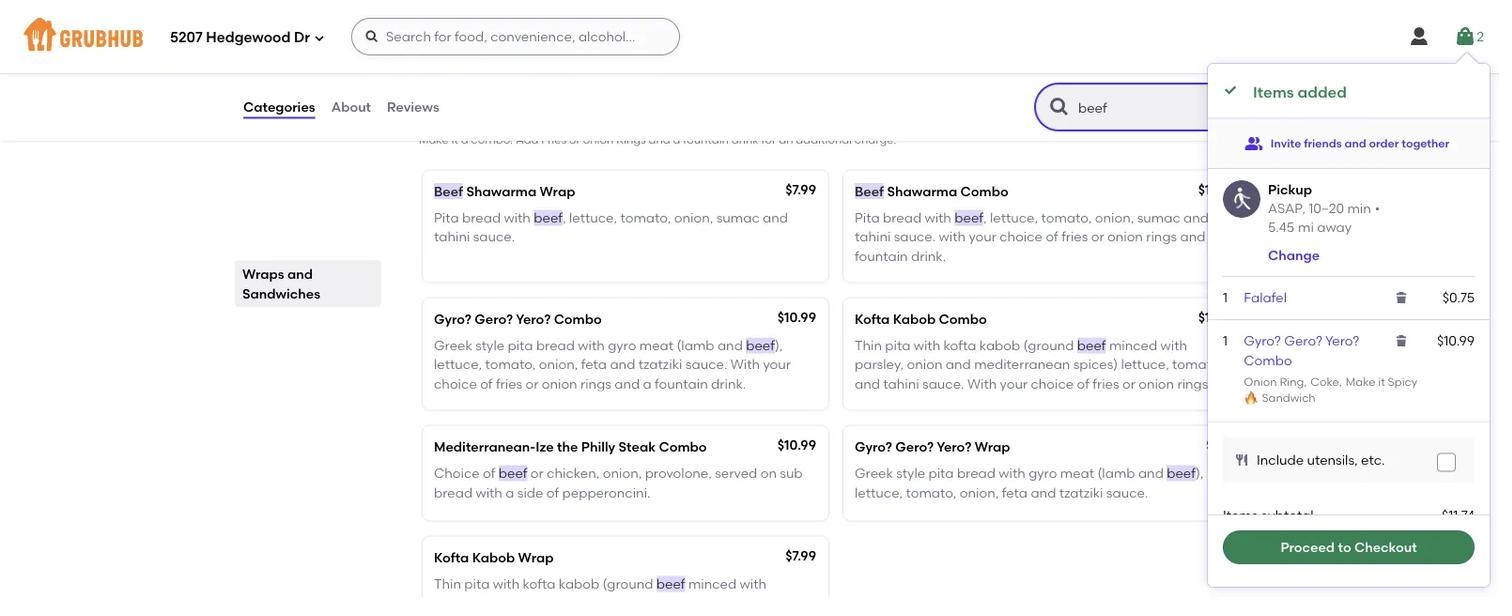 Task type: locate. For each thing, give the bounding box(es) containing it.
bread
[[462, 210, 501, 226], [883, 210, 922, 226], [536, 338, 575, 354], [957, 466, 996, 481], [434, 485, 473, 501]]

parsley, up fountain.
[[855, 357, 904, 373]]

2 vertical spatial yero?
[[937, 439, 972, 455]]

thin
[[855, 338, 882, 354], [434, 576, 461, 592]]

$7.99 down sub
[[786, 548, 817, 564]]

tomato,
[[621, 210, 671, 226], [1042, 210, 1092, 226], [485, 357, 536, 373], [1173, 357, 1223, 373], [906, 485, 957, 501]]

2 shawarma from the left
[[887, 183, 958, 199]]

parsley, inside 'minced with parsley, onion and mediterranean spices) lettuce, tomato, and tahini sauce. with your choice of fries or onion rings and a fountain.'
[[855, 357, 904, 373]]

tomato, inside "), lettuce, tomato, onion, feta and tzatziki sauce."
[[906, 485, 957, 501]]

0 vertical spatial wraps
[[419, 106, 484, 130]]

1 vertical spatial yero?
[[1326, 333, 1360, 349]]

0 horizontal spatial make
[[419, 133, 449, 146]]

svg image left $0.75
[[1395, 290, 1410, 305]]

1 vertical spatial kabob
[[472, 550, 515, 566]]

beef shawarma wrap
[[434, 183, 575, 199]]

tahini for , lettuce, tomato, onion, sumac and tahini sauce.
[[434, 229, 470, 245]]

greek down gyro? gero? yero? wrap
[[855, 466, 893, 481]]

1 vertical spatial greek style pita bread with gyro meat (lamb and beef
[[855, 466, 1196, 481]]

bread down gyro? gero? yero?  combo
[[536, 338, 575, 354]]

sandwiches for wraps and sandwiches
[[242, 286, 320, 302]]

1 horizontal spatial parsley,
[[855, 357, 904, 373]]

pita bread with beef down beef shawarma combo
[[855, 210, 984, 226]]

spices) inside the minced with parsley, onion and mediterranean spices) lettuce, tomato
[[653, 595, 697, 599]]

0 horizontal spatial kofta
[[523, 576, 556, 592]]

0 vertical spatial meat
[[640, 338, 674, 354]]

it left spicy
[[1379, 374, 1386, 388]]

2 vertical spatial your
[[1000, 376, 1028, 392]]

1 horizontal spatial gero?
[[896, 439, 934, 455]]

pita down beef shawarma combo
[[855, 210, 880, 226]]

yero? for gyro? gero? yero? combo
[[1326, 333, 1360, 349]]

1 horizontal spatial ),
[[1196, 466, 1204, 481]]

1 vertical spatial $7.99
[[1207, 437, 1237, 453]]

served
[[715, 466, 758, 481]]

1 vertical spatial items
[[1223, 507, 1258, 523]]

gyro? for gyro? gero? yero?  combo
[[434, 311, 472, 327]]

1 1 from the top
[[1223, 289, 1228, 305]]

with
[[731, 357, 760, 373], [968, 376, 997, 392]]

yero? up coke
[[1326, 333, 1360, 349]]

2 horizontal spatial your
[[1000, 376, 1028, 392]]

your inside "), lettuce, tomato, onion, feta and tzatziki sauce. with your choice of fries or onion rings and a fountain drink."
[[763, 357, 791, 373]]

, for combo
[[984, 210, 987, 226]]

$10.99 inside items added tooltip
[[1438, 333, 1475, 349]]

lettuce, inside , lettuce, tomato, onion, sumac and tahini sauce.
[[569, 210, 617, 226]]

meat
[[640, 338, 674, 354], [1061, 466, 1095, 481]]

include
[[1257, 452, 1304, 468]]

0 horizontal spatial gyro?
[[434, 311, 472, 327]]

of inside or chicken, onion, provolone, served on sub bread with a side of pepperoncini.
[[547, 485, 559, 501]]

of for or chicken, onion, provolone, served on sub bread with a side of pepperoncini.
[[547, 485, 559, 501]]

onion, inside "), lettuce, tomato, onion, feta and tzatziki sauce."
[[960, 485, 999, 501]]

0 vertical spatial make
[[419, 133, 449, 146]]

and inside , lettuce, tomato, onion, sumac and tahini sauce.
[[763, 210, 788, 226]]

wraps and sandwiches
[[242, 266, 320, 302]]

your for pita bread with beef
[[969, 229, 997, 245]]

items left added
[[1253, 83, 1294, 101]]

1
[[1223, 289, 1228, 305], [1223, 333, 1228, 349]]

0 horizontal spatial sumac
[[717, 210, 760, 226]]

style for ), lettuce, tomato, onion, feta and tzatziki sauce.
[[897, 466, 926, 481]]

choice inside "), lettuce, tomato, onion, feta and tzatziki sauce. with your choice of fries or onion rings and a fountain drink."
[[434, 376, 477, 392]]

1 vertical spatial it
[[1379, 374, 1386, 388]]

sandwiches inside wraps and sandwiches make it a combo! add fries or onion rings and a fountain drink for an additional charge.
[[532, 106, 651, 130]]

items added tooltip
[[1208, 53, 1490, 587]]

mi
[[1299, 219, 1314, 235]]

2 vertical spatial gero?
[[896, 439, 934, 455]]

tomato, inside 'minced with parsley, onion and mediterranean spices) lettuce, tomato, and tahini sauce. with your choice of fries or onion rings and a fountain.'
[[1173, 357, 1223, 373]]

meat for gyro? gero? yero?  combo
[[640, 338, 674, 354]]

spices) for $10.99
[[1074, 357, 1118, 373]]

tahini inside 'minced with parsley, onion and mediterranean spices) lettuce, tomato, and tahini sauce. with your choice of fries or onion rings and a fountain.'
[[884, 376, 920, 392]]

sumac down drink
[[717, 210, 760, 226]]

1 horizontal spatial feta
[[1002, 485, 1028, 501]]

1 pita bread with beef from the left
[[434, 210, 563, 226]]

(ground
[[1024, 338, 1074, 354], [603, 576, 653, 592]]

1 for falafel
[[1223, 289, 1228, 305]]

combo
[[961, 183, 1009, 199], [554, 311, 602, 327], [939, 311, 987, 327], [1244, 352, 1293, 368], [659, 439, 707, 455]]

), inside "), lettuce, tomato, onion, feta and tzatziki sauce. with your choice of fries or onion rings and a fountain drink."
[[775, 338, 783, 354]]

mediterranean inside 'minced with parsley, onion and mediterranean spices) lettuce, tomato, and tahini sauce. with your choice of fries or onion rings and a fountain.'
[[974, 357, 1071, 373]]

fountain up kofta kabob combo
[[855, 248, 908, 264]]

1 shawarma from the left
[[466, 183, 537, 199]]

pita for , lettuce, tomato, onion, sumac and tahini sauce.
[[434, 210, 459, 226]]

2 vertical spatial wrap
[[518, 550, 554, 566]]

$7.99 down an at the right top of page
[[786, 181, 817, 197]]

1 horizontal spatial fries
[[1062, 229, 1088, 245]]

it
[[451, 133, 458, 146], [1379, 374, 1386, 388]]

1 horizontal spatial your
[[969, 229, 997, 245]]

combo up provolone,
[[659, 439, 707, 455]]

1 vertical spatial (ground
[[603, 576, 653, 592]]

1 horizontal spatial meat
[[1061, 466, 1095, 481]]

sumac inside , lettuce, tomato, onion, sumac and tahini sauce. with your choice of fries or onion rings and a fountain drink.
[[1138, 210, 1181, 226]]

$7.99 for ), lettuce, tomato, onion, feta and tzatziki sauce.
[[1207, 437, 1237, 453]]

fountain inside , lettuce, tomato, onion, sumac and tahini sauce. with your choice of fries or onion rings and a fountain drink.
[[855, 248, 908, 264]]

tahini inside , lettuce, tomato, onion, sumac and tahini sauce.
[[434, 229, 470, 245]]

0 vertical spatial wrap
[[540, 183, 575, 199]]

2 beef from the left
[[855, 183, 884, 199]]

1 vertical spatial gyro?
[[1244, 333, 1282, 349]]

feta for gyro? gero? yero?  combo
[[581, 357, 607, 373]]

pita
[[508, 338, 533, 354], [885, 338, 911, 354], [929, 466, 954, 481], [464, 576, 490, 592]]

1 vertical spatial with
[[968, 376, 997, 392]]

0 vertical spatial tzatziki
[[639, 357, 683, 373]]

lettuce, inside "), lettuce, tomato, onion, feta and tzatziki sauce."
[[855, 485, 903, 501]]

with
[[504, 210, 531, 226], [925, 210, 952, 226], [939, 229, 966, 245], [578, 338, 605, 354], [914, 338, 941, 354], [1161, 338, 1188, 354], [999, 466, 1026, 481], [476, 485, 503, 501], [493, 576, 520, 592], [740, 576, 767, 592]]

spices) inside 'minced with parsley, onion and mediterranean spices) lettuce, tomato, and tahini sauce. with your choice of fries or onion rings and a fountain.'
[[1074, 357, 1118, 373]]

onion inside "), lettuce, tomato, onion, feta and tzatziki sauce. with your choice of fries or onion rings and a fountain drink."
[[542, 376, 578, 392]]

fountain inside wraps and sandwiches make it a combo! add fries or onion rings and a fountain drink for an additional charge.
[[683, 133, 729, 146]]

1 horizontal spatial thin
[[855, 338, 882, 354]]

rings inside "), lettuce, tomato, onion, feta and tzatziki sauce. with your choice of fries or onion rings and a fountain drink."
[[581, 376, 612, 392]]

ring
[[1280, 374, 1304, 388]]

feta inside "), lettuce, tomato, onion, feta and tzatziki sauce. with your choice of fries or onion rings and a fountain drink."
[[581, 357, 607, 373]]

lettuce,
[[569, 210, 617, 226], [990, 210, 1038, 226], [434, 357, 482, 373], [1121, 357, 1170, 373], [855, 485, 903, 501], [701, 595, 749, 599]]

and inside the minced with parsley, onion and mediterranean spices) lettuce, tomato
[[525, 595, 550, 599]]

bread down gyro? gero? yero? wrap
[[957, 466, 996, 481]]

thin for minced with parsley, onion and mediterranean spices) lettuce, tomato
[[434, 576, 461, 592]]

yero? inside gyro? gero? yero? combo
[[1326, 333, 1360, 349]]

change button
[[1268, 245, 1320, 264]]

1 horizontal spatial gyro?
[[855, 439, 893, 455]]

, inside , lettuce, tomato, onion, sumac and tahini sauce.
[[563, 210, 566, 226]]

bread down the choice
[[434, 485, 473, 501]]

pita bread with beef for shawarma combo
[[855, 210, 984, 226]]

make right coke
[[1346, 374, 1376, 388]]

gero?
[[475, 311, 513, 327], [1285, 333, 1323, 349], [896, 439, 934, 455]]

gyro for gyro? gero? yero?  combo
[[608, 338, 636, 354]]

subtotal
[[1262, 507, 1314, 523]]

wrap for kofta kabob wrap
[[518, 550, 554, 566]]

tomato, inside , lettuce, tomato, onion, sumac and tahini sauce. with your choice of fries or onion rings and a fountain drink.
[[1042, 210, 1092, 226]]

onion inside the minced with parsley, onion and mediterranean spices) lettuce, tomato
[[486, 595, 522, 599]]

sauce. for , lettuce, tomato, onion, sumac and tahini sauce.
[[473, 229, 515, 245]]

1 horizontal spatial kabob
[[893, 311, 936, 327]]

0 vertical spatial it
[[451, 133, 458, 146]]

shawarma
[[466, 183, 537, 199], [887, 183, 958, 199]]

2 1 from the top
[[1223, 333, 1228, 349]]

pita bread with beef down beef shawarma wrap
[[434, 210, 563, 226]]

0 horizontal spatial (ground
[[603, 576, 653, 592]]

tomato, for ), lettuce, tomato, onion, feta and tzatziki sauce.
[[906, 485, 957, 501]]

lettuce, inside , lettuce, tomato, onion, sumac and tahini sauce. with your choice of fries or onion rings and a fountain drink.
[[990, 210, 1038, 226]]

yero? down fountain.
[[937, 439, 972, 455]]

1 left gyro? gero? yero? combo link
[[1223, 333, 1228, 349]]

1 horizontal spatial beef
[[855, 183, 884, 199]]

your inside 'minced with parsley, onion and mediterranean spices) lettuce, tomato, and tahini sauce. with your choice of fries or onion rings and a fountain.'
[[1000, 376, 1028, 392]]

0 horizontal spatial kabob
[[559, 576, 600, 592]]

0 horizontal spatial spices)
[[653, 595, 697, 599]]

$7.99 for , lettuce, tomato, onion, sumac and tahini sauce.
[[786, 181, 817, 197]]

it left combo!
[[451, 133, 458, 146]]

thin pita with kofta kabob (ground beef down kofta kabob wrap
[[434, 576, 685, 592]]

a left combo!
[[461, 133, 469, 146]]

2 pita from the left
[[855, 210, 880, 226]]

sandwiches inside 'tab'
[[242, 286, 320, 302]]

sauce. inside "), lettuce, tomato, onion, feta and tzatziki sauce."
[[1107, 485, 1149, 501]]

1 horizontal spatial kofta
[[944, 338, 977, 354]]

0 vertical spatial fountain
[[683, 133, 729, 146]]

beef
[[434, 183, 463, 199], [855, 183, 884, 199]]

parsley, inside the minced with parsley, onion and mediterranean spices) lettuce, tomato
[[434, 595, 483, 599]]

pita for , lettuce, tomato, onion, sumac and tahini sauce. with your choice of fries or onion rings and a fountain drink.
[[855, 210, 880, 226]]

tahini up fountain.
[[884, 376, 920, 392]]

, for wrap
[[563, 210, 566, 226]]

feta inside "), lettuce, tomato, onion, feta and tzatziki sauce."
[[1002, 485, 1028, 501]]

beef down the reviews button
[[434, 183, 463, 199]]

1 horizontal spatial (ground
[[1024, 338, 1074, 354]]

1 horizontal spatial (lamb
[[1098, 466, 1136, 481]]

minced
[[1110, 338, 1158, 354], [689, 576, 737, 592]]

wraps and sandwiches tab
[[242, 264, 374, 304]]

lettuce, inside "), lettuce, tomato, onion, feta and tzatziki sauce. with your choice of fries or onion rings and a fountain drink."
[[434, 357, 482, 373]]

tzatziki inside "), lettuce, tomato, onion, feta and tzatziki sauce. with your choice of fries or onion rings and a fountain drink."
[[639, 357, 683, 373]]

onion
[[583, 133, 614, 146], [1108, 229, 1143, 245], [907, 357, 943, 373], [542, 376, 578, 392], [1139, 376, 1175, 392], [486, 595, 522, 599]]

svg image
[[365, 29, 380, 44], [1395, 290, 1410, 305], [1235, 453, 1250, 468], [1441, 457, 1453, 468]]

(lamb
[[677, 338, 715, 354], [1098, 466, 1136, 481]]

2 sumac from the left
[[1138, 210, 1181, 226]]

style down gyro? gero? yero? wrap
[[897, 466, 926, 481]]

away
[[1318, 219, 1352, 235]]

with inside 'minced with parsley, onion and mediterranean spices) lettuce, tomato, and tahini sauce. with your choice of fries or onion rings and a fountain.'
[[968, 376, 997, 392]]

Search for food, convenience, alcohol... search field
[[351, 18, 680, 55]]

0 horizontal spatial pita
[[434, 210, 459, 226]]

choice inside , lettuce, tomato, onion, sumac and tahini sauce. with your choice of fries or onion rings and a fountain drink.
[[1000, 229, 1043, 245]]

yero?
[[516, 311, 551, 327], [1326, 333, 1360, 349], [937, 439, 972, 455]]

1 horizontal spatial it
[[1379, 374, 1386, 388]]

$7.99 for minced with parsley, onion and mediterranean spices) lettuce, tomato
[[786, 548, 817, 564]]

1 sumac from the left
[[717, 210, 760, 226]]

1 vertical spatial ),
[[1196, 466, 1204, 481]]

0 vertical spatial kabob
[[893, 311, 936, 327]]

sandwiches
[[532, 106, 651, 130], [242, 286, 320, 302]]

and inside button
[[1345, 136, 1367, 150]]

your inside , lettuce, tomato, onion, sumac and tahini sauce. with your choice of fries or onion rings and a fountain drink.
[[969, 229, 997, 245]]

tzatziki inside "), lettuce, tomato, onion, feta and tzatziki sauce."
[[1060, 485, 1104, 501]]

tomato, inside "), lettuce, tomato, onion, feta and tzatziki sauce. with your choice of fries or onion rings and a fountain drink."
[[485, 357, 536, 373]]

drink. for with
[[711, 376, 746, 392]]

mediterranean for kofta kabob wrap
[[554, 595, 650, 599]]

sauce. inside , lettuce, tomato, onion, sumac and tahini sauce.
[[473, 229, 515, 245]]

parsley, down kofta kabob wrap
[[434, 595, 483, 599]]

lettuce, for ), lettuce, tomato, onion, feta and tzatziki sauce.
[[855, 485, 903, 501]]

1 vertical spatial style
[[897, 466, 926, 481]]

kabob for wrap
[[559, 576, 600, 592]]

feta
[[581, 357, 607, 373], [1002, 485, 1028, 501]]

rings inside , lettuce, tomato, onion, sumac and tahini sauce. with your choice of fries or onion rings and a fountain drink.
[[1147, 229, 1177, 245]]

kabob for wrap
[[472, 550, 515, 566]]

onion, for , lettuce, tomato, onion, sumac and tahini sauce.
[[674, 210, 713, 226]]

kofta for kofta kabob wrap
[[434, 550, 469, 566]]

1 vertical spatial parsley,
[[434, 595, 483, 599]]

pita down beef shawarma wrap
[[434, 210, 459, 226]]

sumac inside , lettuce, tomato, onion, sumac and tahini sauce.
[[717, 210, 760, 226]]

$7.99
[[786, 181, 817, 197], [1207, 437, 1237, 453], [786, 548, 817, 564]]

2 , from the left
[[984, 210, 987, 226]]

search icon image
[[1049, 96, 1071, 118]]

asap,
[[1268, 200, 1306, 216]]

onion, inside , lettuce, tomato, onion, sumac and tahini sauce. with your choice of fries or onion rings and a fountain drink.
[[1095, 210, 1134, 226]]

thin down kofta kabob wrap
[[434, 576, 461, 592]]

meat for gyro? gero? yero? wrap
[[1061, 466, 1095, 481]]

gyro
[[608, 338, 636, 354], [1029, 466, 1057, 481]]

sauce. for ), lettuce, tomato, onion, feta and tzatziki sauce.
[[1107, 485, 1149, 501]]

),
[[775, 338, 783, 354], [1196, 466, 1204, 481]]

proceed
[[1281, 540, 1335, 556]]

etc.
[[1361, 452, 1385, 468]]

sauce. for , lettuce, tomato, onion, sumac and tahini sauce. with your choice of fries or onion rings and a fountain drink.
[[894, 229, 936, 245]]

combo up onion
[[1244, 352, 1293, 368]]

tahini down beef shawarma combo
[[855, 229, 891, 245]]

onion,
[[674, 210, 713, 226], [1095, 210, 1134, 226], [539, 357, 578, 373], [603, 466, 642, 481], [960, 485, 999, 501]]

onion inside , lettuce, tomato, onion, sumac and tahini sauce. with your choice of fries or onion rings and a fountain drink.
[[1108, 229, 1143, 245]]

drink. up served
[[711, 376, 746, 392]]

2 vertical spatial fountain
[[655, 376, 708, 392]]

, down beef shawarma combo
[[984, 210, 987, 226]]

1 vertical spatial feta
[[1002, 485, 1028, 501]]

of for , lettuce, tomato, onion, sumac and tahini sauce. with your choice of fries or onion rings and a fountain drink.
[[1046, 229, 1059, 245]]

greek style pita bread with gyro meat (lamb and beef for gyro? gero? yero? wrap
[[855, 466, 1196, 481]]

gyro? inside gyro? gero? yero? combo
[[1244, 333, 1282, 349]]

1 pita from the left
[[434, 210, 459, 226]]

1 beef from the left
[[434, 183, 463, 199]]

1 horizontal spatial greek
[[855, 466, 893, 481]]

a inside 'minced with parsley, onion and mediterranean spices) lettuce, tomato, and tahini sauce. with your choice of fries or onion rings and a fountain.'
[[884, 395, 892, 411]]

1 horizontal spatial greek style pita bread with gyro meat (lamb and beef
[[855, 466, 1196, 481]]

0 horizontal spatial parsley,
[[434, 595, 483, 599]]

beef down charge.
[[855, 183, 884, 199]]

it inside wraps and sandwiches make it a combo! add fries or onion rings and a fountain drink for an additional charge.
[[451, 133, 458, 146]]

1 vertical spatial gyro
[[1029, 466, 1057, 481]]

1 vertical spatial greek
[[855, 466, 893, 481]]

0 vertical spatial items
[[1253, 83, 1294, 101]]

), inside "), lettuce, tomato, onion, feta and tzatziki sauce."
[[1196, 466, 1204, 481]]

0 vertical spatial (ground
[[1024, 338, 1074, 354]]

kofta down kofta kabob combo
[[944, 338, 977, 354]]

items for items subtotal
[[1223, 507, 1258, 523]]

fountain left drink
[[683, 133, 729, 146]]

1 left falafel on the right
[[1223, 289, 1228, 305]]

1 vertical spatial kabob
[[559, 576, 600, 592]]

pita down kofta kabob combo
[[885, 338, 911, 354]]

of
[[1046, 229, 1059, 245], [480, 376, 493, 392], [1077, 376, 1090, 392], [483, 466, 496, 481], [547, 485, 559, 501]]

0 horizontal spatial yero?
[[516, 311, 551, 327]]

0 horizontal spatial ,
[[563, 210, 566, 226]]

a left 5.45
[[1209, 229, 1218, 245]]

, inside , lettuce, tomato, onion, sumac and tahini sauce. with your choice of fries or onion rings and a fountain drink.
[[984, 210, 987, 226]]

1 , from the left
[[563, 210, 566, 226]]

0 vertical spatial style
[[476, 338, 505, 354]]

onion, inside , lettuce, tomato, onion, sumac and tahini sauce.
[[674, 210, 713, 226]]

0 horizontal spatial shawarma
[[466, 183, 537, 199]]

reviews button
[[386, 73, 440, 141]]

0 horizontal spatial thin pita with kofta kabob (ground beef
[[434, 576, 685, 592]]

0 horizontal spatial pita bread with beef
[[434, 210, 563, 226]]

1 horizontal spatial sumac
[[1138, 210, 1181, 226]]

style down gyro? gero? yero?  combo
[[476, 338, 505, 354]]

shawarma down combo!
[[466, 183, 537, 199]]

wrap down side on the left of page
[[518, 550, 554, 566]]

a up steak
[[643, 376, 652, 392]]

gero? inside gyro? gero? yero? combo
[[1285, 333, 1323, 349]]

mediterranean for kofta kabob combo
[[974, 357, 1071, 373]]

make down reviews
[[419, 133, 449, 146]]

checkout
[[1355, 540, 1417, 556]]

and
[[488, 106, 527, 130], [649, 133, 671, 146], [1345, 136, 1367, 150], [763, 210, 788, 226], [1184, 210, 1209, 226], [1181, 229, 1206, 245], [288, 266, 313, 282], [718, 338, 743, 354], [610, 357, 636, 373], [946, 357, 971, 373], [615, 376, 640, 392], [855, 376, 880, 392], [855, 395, 880, 411], [1139, 466, 1164, 481], [1031, 485, 1056, 501], [525, 595, 550, 599]]

2
[[1477, 29, 1485, 44]]

0 horizontal spatial style
[[476, 338, 505, 354]]

tomato, inside , lettuce, tomato, onion, sumac and tahini sauce.
[[621, 210, 671, 226]]

fries
[[1062, 229, 1088, 245], [496, 376, 523, 392], [1093, 376, 1120, 392]]

kabob down "choice of beef"
[[472, 550, 515, 566]]

fountain inside "), lettuce, tomato, onion, feta and tzatziki sauce. with your choice of fries or onion rings and a fountain drink."
[[655, 376, 708, 392]]

drink. up kofta kabob combo
[[911, 248, 946, 264]]

0 vertical spatial $7.99
[[786, 181, 817, 197]]

greek for ), lettuce, tomato, onion, feta and tzatziki sauce.
[[855, 466, 893, 481]]

thin pita with kofta kabob (ground beef down kofta kabob combo
[[855, 338, 1106, 354]]

tahini down beef shawarma wrap
[[434, 229, 470, 245]]

0 vertical spatial minced
[[1110, 338, 1158, 354]]

wraps
[[419, 106, 484, 130], [242, 266, 284, 282]]

or inside wraps and sandwiches make it a combo! add fries or onion rings and a fountain drink for an additional charge.
[[569, 133, 581, 146]]

rings for sumac
[[1147, 229, 1177, 245]]

1 horizontal spatial kofta
[[855, 311, 890, 327]]

1 vertical spatial 1
[[1223, 333, 1228, 349]]

wrap
[[540, 183, 575, 199], [975, 439, 1011, 455], [518, 550, 554, 566]]

drink.
[[911, 248, 946, 264], [711, 376, 746, 392]]

your for greek style pita bread with gyro meat (lamb and beef
[[763, 357, 791, 373]]

of inside , lettuce, tomato, onion, sumac and tahini sauce. with your choice of fries or onion rings and a fountain drink.
[[1046, 229, 1059, 245]]

parsley,
[[855, 357, 904, 373], [434, 595, 483, 599]]

tzatziki
[[639, 357, 683, 373], [1060, 485, 1104, 501]]

1 vertical spatial mediterranean
[[554, 595, 650, 599]]

0 vertical spatial yero?
[[516, 311, 551, 327]]

0 vertical spatial your
[[969, 229, 997, 245]]

1 vertical spatial spices)
[[653, 595, 697, 599]]

spicy
[[1388, 374, 1418, 388]]

kabob
[[893, 311, 936, 327], [472, 550, 515, 566]]

sauce. inside 'minced with parsley, onion and mediterranean spices) lettuce, tomato, and tahini sauce. with your choice of fries or onion rings and a fountain.'
[[923, 376, 965, 392]]

onion, for ), lettuce, tomato, onion, feta and tzatziki sauce. with your choice of fries or onion rings and a fountain drink.
[[539, 357, 578, 373]]

fountain up steak
[[655, 376, 708, 392]]

wraps for wraps and sandwiches
[[242, 266, 284, 282]]

0 horizontal spatial gero?
[[475, 311, 513, 327]]

shawarma down charge.
[[887, 183, 958, 199]]

tzatziki for gyro? gero? yero?  combo
[[639, 357, 683, 373]]

1 horizontal spatial drink.
[[911, 248, 946, 264]]

2 pita bread with beef from the left
[[855, 210, 984, 226]]

$10.99 for kofta
[[1199, 309, 1237, 325]]

kofta down kofta kabob wrap
[[523, 576, 556, 592]]

yero? up "), lettuce, tomato, onion, feta and tzatziki sauce. with your choice of fries or onion rings and a fountain drink."
[[516, 311, 551, 327]]

and inside "), lettuce, tomato, onion, feta and tzatziki sauce."
[[1031, 485, 1056, 501]]

onion, for , lettuce, tomato, onion, sumac and tahini sauce. with your choice of fries or onion rings and a fountain drink.
[[1095, 210, 1134, 226]]

ize
[[536, 439, 554, 455]]

fries inside , lettuce, tomato, onion, sumac and tahini sauce. with your choice of fries or onion rings and a fountain drink.
[[1062, 229, 1088, 245]]

combo up , lettuce, tomato, onion, sumac and tahini sauce. with your choice of fries or onion rings and a fountain drink. at right top
[[961, 183, 1009, 199]]

0 vertical spatial gero?
[[475, 311, 513, 327]]

kabob up fountain.
[[893, 311, 936, 327]]

, down beef shawarma wrap
[[563, 210, 566, 226]]

1 horizontal spatial pita bread with beef
[[855, 210, 984, 226]]

1 vertical spatial thin
[[434, 576, 461, 592]]

gyro for gyro? gero? yero? wrap
[[1029, 466, 1057, 481]]

2 horizontal spatial fries
[[1093, 376, 1120, 392]]

0 horizontal spatial sandwiches
[[242, 286, 320, 302]]

0 vertical spatial 1
[[1223, 289, 1228, 305]]

$7.99 left include
[[1207, 437, 1237, 453]]

minced inside the minced with parsley, onion and mediterranean spices) lettuce, tomato
[[689, 576, 737, 592]]

utensils,
[[1307, 452, 1358, 468]]

svg image
[[1409, 25, 1431, 48], [1455, 25, 1477, 48], [314, 32, 325, 44], [1223, 83, 1238, 98], [1395, 333, 1410, 348]]

0 horizontal spatial greek style pita bread with gyro meat (lamb and beef
[[434, 338, 775, 354]]

1 horizontal spatial kabob
[[980, 338, 1021, 354]]

(ground for kofta kabob combo
[[1024, 338, 1074, 354]]

wraps for wraps and sandwiches make it a combo! add fries or onion rings and a fountain drink for an additional charge.
[[419, 106, 484, 130]]

2 vertical spatial $7.99
[[786, 548, 817, 564]]

svg image right dr
[[365, 29, 380, 44]]

0 vertical spatial ),
[[775, 338, 783, 354]]

1 horizontal spatial sandwiches
[[532, 106, 651, 130]]

0 horizontal spatial thin
[[434, 576, 461, 592]]

1 vertical spatial make
[[1346, 374, 1376, 388]]

change
[[1268, 247, 1320, 263]]

or
[[569, 133, 581, 146], [1092, 229, 1105, 245], [526, 376, 539, 392], [1123, 376, 1136, 392], [531, 466, 544, 481]]

wrap up "), lettuce, tomato, onion, feta and tzatziki sauce."
[[975, 439, 1011, 455]]

tzatziki for gyro? gero? yero? wrap
[[1060, 485, 1104, 501]]

sumac left pickup icon
[[1138, 210, 1181, 226]]

style
[[476, 338, 505, 354], [897, 466, 926, 481]]

1 horizontal spatial shawarma
[[887, 183, 958, 199]]

0 horizontal spatial mediterranean
[[554, 595, 650, 599]]

of inside 'minced with parsley, onion and mediterranean spices) lettuce, tomato, and tahini sauce. with your choice of fries or onion rings and a fountain.'
[[1077, 376, 1090, 392]]

2 vertical spatial gyro?
[[855, 439, 893, 455]]

drink. inside , lettuce, tomato, onion, sumac and tahini sauce. with your choice of fries or onion rings and a fountain drink.
[[911, 248, 946, 264]]

$10.99 for beef
[[1199, 181, 1237, 197]]

sauce. inside "), lettuce, tomato, onion, feta and tzatziki sauce. with your choice of fries or onion rings and a fountain drink."
[[686, 357, 728, 373]]

wrap down fries
[[540, 183, 575, 199]]

minced inside 'minced with parsley, onion and mediterranean spices) lettuce, tomato, and tahini sauce. with your choice of fries or onion rings and a fountain.'
[[1110, 338, 1158, 354]]

1 vertical spatial thin pita with kofta kabob (ground beef
[[434, 576, 685, 592]]

minced for $7.99
[[689, 576, 737, 592]]

greek down gyro? gero? yero?  combo
[[434, 338, 473, 354]]

1 horizontal spatial mediterranean
[[974, 357, 1071, 373]]

wraps inside wraps and sandwiches
[[242, 266, 284, 282]]

with inside the minced with parsley, onion and mediterranean spices) lettuce, tomato
[[740, 576, 767, 592]]

gyro? for gyro? gero? yero? combo
[[1244, 333, 1282, 349]]

side
[[518, 485, 544, 501]]

0 vertical spatial with
[[731, 357, 760, 373]]

gyro?
[[434, 311, 472, 327], [1244, 333, 1282, 349], [855, 439, 893, 455]]

mediterranean inside the minced with parsley, onion and mediterranean spices) lettuce, tomato
[[554, 595, 650, 599]]

thin down kofta kabob combo
[[855, 338, 882, 354]]

a
[[461, 133, 469, 146], [673, 133, 681, 146], [1209, 229, 1218, 245], [643, 376, 652, 392], [884, 395, 892, 411], [506, 485, 514, 501]]

0 horizontal spatial your
[[763, 357, 791, 373]]

a left fountain.
[[884, 395, 892, 411]]

gero? for gyro? gero? yero? wrap
[[896, 439, 934, 455]]

sauce. inside , lettuce, tomato, onion, sumac and tahini sauce. with your choice of fries or onion rings and a fountain drink.
[[894, 229, 936, 245]]

1 horizontal spatial minced
[[1110, 338, 1158, 354]]

make
[[419, 133, 449, 146], [1346, 374, 1376, 388]]

the
[[557, 439, 578, 455]]

items left the subtotal in the bottom right of the page
[[1223, 507, 1258, 523]]

wraps inside wraps and sandwiches make it a combo! add fries or onion rings and a fountain drink for an additional charge.
[[419, 106, 484, 130]]

1 vertical spatial drink.
[[711, 376, 746, 392]]

it inside make it spicy 🔥
[[1379, 374, 1386, 388]]

thin pita with kofta kabob (ground beef for combo
[[855, 338, 1106, 354]]

🔥
[[1244, 391, 1256, 404]]

2 button
[[1455, 20, 1485, 54]]

0 horizontal spatial with
[[731, 357, 760, 373]]

of inside "), lettuce, tomato, onion, feta and tzatziki sauce. with your choice of fries or onion rings and a fountain drink."
[[480, 376, 493, 392]]

drink. inside "), lettuce, tomato, onion, feta and tzatziki sauce. with your choice of fries or onion rings and a fountain drink."
[[711, 376, 746, 392]]

pita bread with beef
[[434, 210, 563, 226], [855, 210, 984, 226]]

tahini inside , lettuce, tomato, onion, sumac and tahini sauce. with your choice of fries or onion rings and a fountain drink.
[[855, 229, 891, 245]]

combo!
[[471, 133, 513, 146]]

a left side on the left of page
[[506, 485, 514, 501]]



Task type: describe. For each thing, give the bounding box(es) containing it.
kofta for kofta kabob combo
[[855, 311, 890, 327]]

fountain for ), lettuce, tomato, onion, feta and tzatziki sauce. with your choice of fries or onion rings and a fountain drink.
[[655, 376, 708, 392]]

dr
[[294, 29, 310, 46]]

gero? for gyro? gero? yero?  combo
[[475, 311, 513, 327]]

choice
[[434, 466, 480, 481]]

main navigation navigation
[[0, 0, 1500, 73]]

5.45
[[1268, 219, 1295, 235]]

about
[[331, 99, 371, 115]]

lettuce, inside the minced with parsley, onion and mediterranean spices) lettuce, tomato
[[701, 595, 749, 599]]

pita down gyro? gero? yero?  combo
[[508, 338, 533, 354]]

10–20
[[1309, 200, 1345, 216]]

choice of beef
[[434, 466, 528, 481]]

falafel link
[[1244, 289, 1287, 305]]

kofta kabob combo
[[855, 311, 987, 327]]

5207 hedgewood dr
[[170, 29, 310, 46]]

gyro? gero? yero? combo link
[[1244, 333, 1360, 368]]

choice for pita bread with beef
[[1000, 229, 1043, 245]]

philly
[[581, 439, 616, 455]]

gyro? gero? yero?  combo
[[434, 311, 602, 327]]

minced with parsley, onion and mediterranean spices) lettuce, tomato, and tahini sauce. with your choice of fries or onion rings and a fountain.
[[855, 338, 1223, 411]]

(lamb for $10.99
[[677, 338, 715, 354]]

a inside , lettuce, tomato, onion, sumac and tahini sauce. with your choice of fries or onion rings and a fountain drink.
[[1209, 229, 1218, 245]]

onion, for ), lettuce, tomato, onion, feta and tzatziki sauce.
[[960, 485, 999, 501]]

svg image left include
[[1235, 453, 1250, 468]]

and inside wraps and sandwiches
[[288, 266, 313, 282]]

together
[[1402, 136, 1450, 150]]

spices) for $7.99
[[653, 595, 697, 599]]

pita down kofta kabob wrap
[[464, 576, 490, 592]]

sumac for $7.99
[[717, 210, 760, 226]]

minced with parsley, onion and mediterranean spices) lettuce, tomato
[[434, 576, 802, 599]]

provolone,
[[645, 466, 712, 481]]

lettuce, for , lettuce, tomato, onion, sumac and tahini sauce. with your choice of fries or onion rings and a fountain drink.
[[990, 210, 1038, 226]]

combo inside gyro? gero? yero? combo
[[1244, 352, 1293, 368]]

to
[[1338, 540, 1352, 556]]

on
[[761, 466, 777, 481]]

an
[[779, 133, 793, 146]]

svg image inside main navigation navigation
[[365, 29, 380, 44]]

greek style pita bread with gyro meat (lamb and beef for gyro? gero? yero?  combo
[[434, 338, 775, 354]]

falafel
[[1244, 289, 1287, 305]]

1 vertical spatial wrap
[[975, 439, 1011, 455]]

add
[[516, 133, 539, 146]]

beef for beef shawarma combo
[[855, 183, 884, 199]]

svg image inside the 2 button
[[1455, 25, 1477, 48]]

drink. for with
[[911, 248, 946, 264]]

proceed to checkout button
[[1223, 531, 1475, 565]]

combo up fountain.
[[939, 311, 987, 327]]

1 for gyro? gero? yero? combo
[[1223, 333, 1228, 349]]

pickup asap, 10–20 min • 5.45 mi away
[[1268, 181, 1381, 235]]

items added
[[1253, 83, 1347, 101]]

bread inside or chicken, onion, provolone, served on sub bread with a side of pepperoncini.
[[434, 485, 473, 501]]

feta for gyro? gero? yero? wrap
[[1002, 485, 1028, 501]]

), lettuce, tomato, onion, feta and tzatziki sauce. with your choice of fries or onion rings and a fountain drink.
[[434, 338, 791, 392]]

proceed to checkout
[[1281, 540, 1417, 556]]

friends
[[1304, 136, 1342, 150]]

tomato, for ), lettuce, tomato, onion, feta and tzatziki sauce. with your choice of fries or onion rings and a fountain drink.
[[485, 357, 536, 373]]

fries for sumac
[[1062, 229, 1088, 245]]

style for ), lettuce, tomato, onion, feta and tzatziki sauce. with your choice of fries or onion rings and a fountain drink.
[[476, 338, 505, 354]]

coke
[[1311, 374, 1340, 388]]

$10.99 for bread
[[778, 309, 817, 325]]

greek for ), lettuce, tomato, onion, feta and tzatziki sauce. with your choice of fries or onion rings and a fountain drink.
[[434, 338, 473, 354]]

fries
[[542, 133, 567, 146]]

fries inside 'minced with parsley, onion and mediterranean spices) lettuce, tomato, and tahini sauce. with your choice of fries or onion rings and a fountain.'
[[1093, 376, 1120, 392]]

yero? for gyro? gero? yero? wrap
[[937, 439, 972, 455]]

a inside or chicken, onion, provolone, served on sub bread with a side of pepperoncini.
[[506, 485, 514, 501]]

combo up "), lettuce, tomato, onion, feta and tzatziki sauce. with your choice of fries or onion rings and a fountain drink."
[[554, 311, 602, 327]]

rings for feta
[[581, 376, 612, 392]]

kofta kabob wrap
[[434, 550, 554, 566]]

$11.74
[[1442, 507, 1475, 523]]

order
[[1369, 136, 1399, 150]]

beef for beef shawarma wrap
[[434, 183, 463, 199]]

tahini for , lettuce, tomato, onion, sumac and tahini sauce. with your choice of fries or onion rings and a fountain drink.
[[855, 229, 891, 245]]

categories button
[[242, 73, 316, 141]]

items for items added
[[1253, 83, 1294, 101]]

drink
[[732, 133, 759, 146]]

gero? for gyro? gero? yero? combo
[[1285, 333, 1323, 349]]

tomato, for , lettuce, tomato, onion, sumac and tahini sauce.
[[621, 210, 671, 226]]

wraps and sandwiches make it a combo! add fries or onion rings and a fountain drink for an additional charge.
[[419, 106, 897, 146]]

invite
[[1271, 136, 1302, 150]]

choice for greek style pita bread with gyro meat (lamb and beef
[[434, 376, 477, 392]]

sandwich
[[1262, 391, 1316, 404]]

•
[[1375, 200, 1381, 216]]

additional
[[796, 133, 852, 146]]

make it spicy 🔥
[[1244, 374, 1418, 404]]

svg image up $11.74
[[1441, 457, 1453, 468]]

chicken,
[[547, 466, 600, 481]]

fountain.
[[895, 395, 952, 411]]

gyro? for gyro? gero? yero? wrap
[[855, 439, 893, 455]]

, lettuce, tomato, onion, sumac and tahini sauce.
[[434, 210, 788, 245]]

with inside or chicken, onion, provolone, served on sub bread with a side of pepperoncini.
[[476, 485, 503, 501]]

gyro? gero? yero? wrap
[[855, 439, 1011, 455]]

fries for feta
[[496, 376, 523, 392]]

include utensils, etc.
[[1257, 452, 1385, 468]]

minced for $10.99
[[1110, 338, 1158, 354]]

(ground for kofta kabob wrap
[[603, 576, 653, 592]]

pita bread with beef for shawarma wrap
[[434, 210, 563, 226]]

mediterranean-
[[434, 439, 536, 455]]

or inside or chicken, onion, provolone, served on sub bread with a side of pepperoncini.
[[531, 466, 544, 481]]

items subtotal
[[1223, 507, 1314, 523]]

(lamb for $7.99
[[1098, 466, 1136, 481]]

thin for minced with parsley, onion and mediterranean spices) lettuce, tomato, and tahini sauce. with your choice of fries or onion rings and a fountain.
[[855, 338, 882, 354]]

5207
[[170, 29, 203, 46]]

of for ), lettuce, tomato, onion, feta and tzatziki sauce. with your choice of fries or onion rings and a fountain drink.
[[480, 376, 493, 392]]

fountain for , lettuce, tomato, onion, sumac and tahini sauce. with your choice of fries or onion rings and a fountain drink.
[[855, 248, 908, 264]]

hedgewood
[[206, 29, 291, 46]]

), for ), lettuce, tomato, onion, feta and tzatziki sauce.
[[1196, 466, 1204, 481]]

sumac for $10.99
[[1138, 210, 1181, 226]]

reviews
[[387, 99, 440, 115]]

$0.75
[[1443, 289, 1475, 305]]

parsley, for minced with parsley, onion and mediterranean spices) lettuce, tomato
[[434, 595, 483, 599]]

make inside wraps and sandwiches make it a combo! add fries or onion rings and a fountain drink for an additional charge.
[[419, 133, 449, 146]]

invite friends and order together button
[[1245, 126, 1450, 160]]

rings inside 'minced with parsley, onion and mediterranean spices) lettuce, tomato, and tahini sauce. with your choice of fries or onion rings and a fountain.'
[[1178, 376, 1209, 392]]

rings
[[617, 133, 646, 146]]

onion inside wraps and sandwiches make it a combo! add fries or onion rings and a fountain drink for an additional charge.
[[583, 133, 614, 146]]

bread down beef shawarma combo
[[883, 210, 922, 226]]

pita down gyro? gero? yero? wrap
[[929, 466, 954, 481]]

kabob for combo
[[893, 311, 936, 327]]

beef shawarma combo
[[855, 183, 1009, 199]]

shawarma for wrap
[[466, 183, 537, 199]]

or inside , lettuce, tomato, onion, sumac and tahini sauce. with your choice of fries or onion rings and a fountain drink.
[[1092, 229, 1105, 245]]

steak
[[619, 439, 656, 455]]

with inside , lettuce, tomato, onion, sumac and tahini sauce. with your choice of fries or onion rings and a fountain drink.
[[939, 229, 966, 245]]

about button
[[330, 73, 372, 141]]

a inside "), lettuce, tomato, onion, feta and tzatziki sauce. with your choice of fries or onion rings and a fountain drink."
[[643, 376, 652, 392]]

kofta for wrap
[[523, 576, 556, 592]]

bread down beef shawarma wrap
[[462, 210, 501, 226]]

shawarma for combo
[[887, 183, 958, 199]]

invite friends and order together
[[1271, 136, 1450, 150]]

categories
[[243, 99, 315, 115]]

onion, inside or chicken, onion, provolone, served on sub bread with a side of pepperoncini.
[[603, 466, 642, 481]]

choice inside 'minced with parsley, onion and mediterranean spices) lettuce, tomato, and tahini sauce. with your choice of fries or onion rings and a fountain.'
[[1031, 376, 1074, 392]]

yero? for gyro? gero? yero?  combo
[[516, 311, 551, 327]]

, lettuce, tomato, onion, sumac and tahini sauce. with your choice of fries or onion rings and a fountain drink.
[[855, 210, 1218, 264]]

or inside "), lettuce, tomato, onion, feta and tzatziki sauce. with your choice of fries or onion rings and a fountain drink."
[[526, 376, 539, 392]]

lettuce, for ), lettuce, tomato, onion, feta and tzatziki sauce. with your choice of fries or onion rings and a fountain drink.
[[434, 357, 482, 373]]

with inside 'minced with parsley, onion and mediterranean spices) lettuce, tomato, and tahini sauce. with your choice of fries or onion rings and a fountain.'
[[1161, 338, 1188, 354]]

lettuce, for , lettuce, tomato, onion, sumac and tahini sauce.
[[569, 210, 617, 226]]

), for ), lettuce, tomato, onion, feta and tzatziki sauce. with your choice of fries or onion rings and a fountain drink.
[[775, 338, 783, 354]]

pickup icon image
[[1223, 180, 1261, 218]]

for
[[762, 133, 776, 146]]

lettuce, inside 'minced with parsley, onion and mediterranean spices) lettuce, tomato, and tahini sauce. with your choice of fries or onion rings and a fountain.'
[[1121, 357, 1170, 373]]

or inside 'minced with parsley, onion and mediterranean spices) lettuce, tomato, and tahini sauce. with your choice of fries or onion rings and a fountain.'
[[1123, 376, 1136, 392]]

sandwiches for wraps and sandwiches make it a combo! add fries or onion rings and a fountain drink for an additional charge.
[[532, 106, 651, 130]]

Search Native Grocery search field
[[1077, 99, 1221, 117]]

sauce. for ), lettuce, tomato, onion, feta and tzatziki sauce. with your choice of fries or onion rings and a fountain drink.
[[686, 357, 728, 373]]

added
[[1298, 83, 1347, 101]]

people icon image
[[1245, 134, 1264, 153]]

onion ring coke
[[1244, 374, 1340, 388]]

or chicken, onion, provolone, served on sub bread with a side of pepperoncini.
[[434, 466, 803, 501]]

parsley, for minced with parsley, onion and mediterranean spices) lettuce, tomato, and tahini sauce. with your choice of fries or onion rings and a fountain.
[[855, 357, 904, 373]]

kofta for combo
[[944, 338, 977, 354]]

onion
[[1244, 374, 1277, 388]]

thin pita with kofta kabob (ground beef for wrap
[[434, 576, 685, 592]]

a right rings
[[673, 133, 681, 146]]

sub
[[780, 466, 803, 481]]

tomato, for , lettuce, tomato, onion, sumac and tahini sauce. with your choice of fries or onion rings and a fountain drink.
[[1042, 210, 1092, 226]]

), lettuce, tomato, onion, feta and tzatziki sauce.
[[855, 466, 1204, 501]]

wrap for beef shawarma wrap
[[540, 183, 575, 199]]

mediterranean-ize the philly steak combo
[[434, 439, 707, 455]]

pickup
[[1268, 181, 1313, 197]]

min
[[1348, 200, 1372, 216]]

with inside "), lettuce, tomato, onion, feta and tzatziki sauce. with your choice of fries or onion rings and a fountain drink."
[[731, 357, 760, 373]]

gyro? gero? yero? combo
[[1244, 333, 1360, 368]]

pepperoncini.
[[562, 485, 651, 501]]

charge.
[[855, 133, 897, 146]]

make inside make it spicy 🔥
[[1346, 374, 1376, 388]]

kabob for combo
[[980, 338, 1021, 354]]



Task type: vqa. For each thing, say whether or not it's contained in the screenshot.
the 'Sandwiches' associated with Wraps and Sandwiches Make it a combo! Add Fries or onion Rings and a fountain drink for an additional charge.
yes



